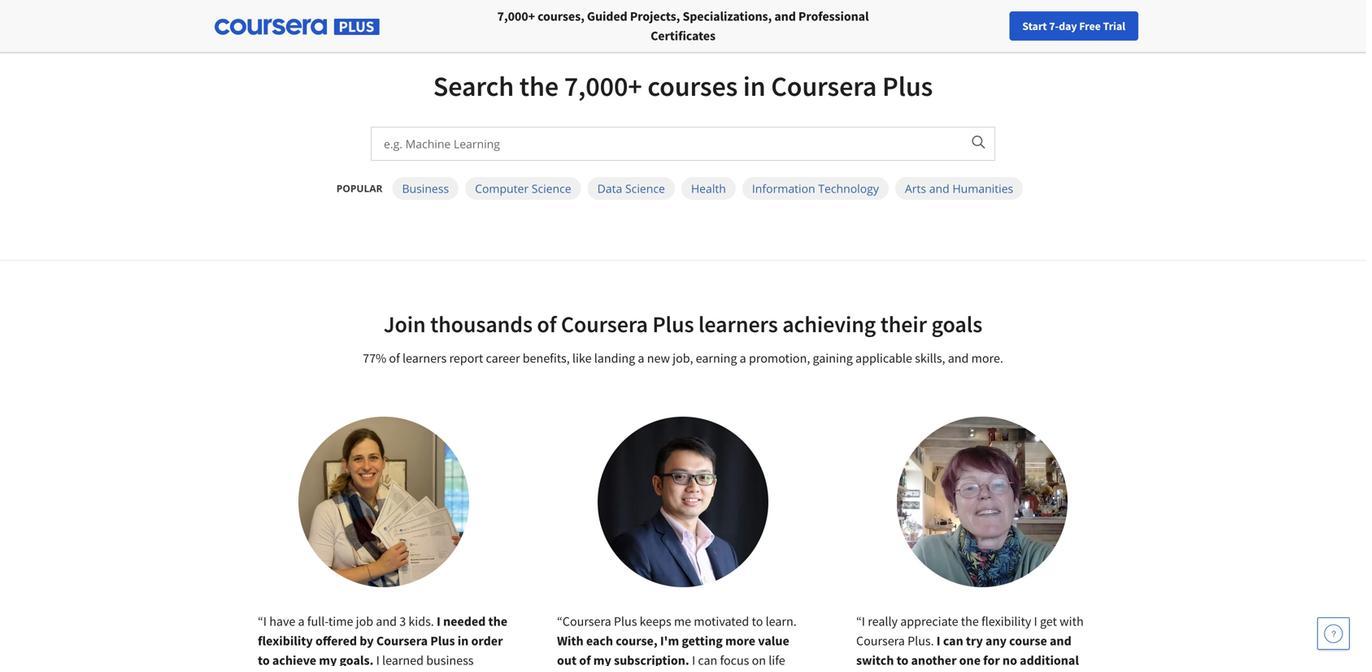 Task type: describe. For each thing, give the bounding box(es) containing it.
any
[[986, 633, 1007, 650]]

0 vertical spatial of
[[537, 310, 556, 339]]

popular
[[336, 182, 383, 195]]

professional
[[798, 8, 869, 24]]

to inside "i needed the flexibility offered by coursera plus in order to achieve my goals."
[[258, 653, 270, 667]]

1 horizontal spatial a
[[638, 350, 644, 367]]

0 horizontal spatial of
[[389, 350, 400, 367]]

learn.
[[766, 614, 797, 630]]

my inside coursera plus keeps me motivated to learn. with each course, i'm getting more value out of my subscription.
[[593, 653, 611, 667]]

data science button
[[588, 177, 675, 200]]

1 horizontal spatial the
[[519, 69, 559, 104]]

gaining
[[813, 350, 853, 367]]

i for needed
[[437, 614, 441, 630]]

coursera plus image
[[215, 19, 380, 35]]

skills,
[[915, 350, 945, 367]]

each
[[586, 633, 613, 650]]

join
[[384, 310, 426, 339]]

1 horizontal spatial in
[[743, 69, 766, 104]]

coursera inside "i needed the flexibility offered by coursera plus in order to achieve my goals."
[[376, 633, 428, 650]]

course,
[[616, 633, 658, 650]]

to inside i can try any course and switch to another one for no additiona
[[897, 653, 909, 667]]

trial
[[1103, 19, 1125, 33]]

data
[[597, 181, 622, 196]]

value
[[758, 633, 789, 650]]

job
[[356, 614, 373, 630]]

courses,
[[538, 8, 584, 24]]

find your new career
[[1019, 19, 1121, 33]]

landing
[[594, 350, 635, 367]]

i'm
[[660, 633, 679, 650]]

and inside 7,000+ courses, guided projects, specializations, and professional certificates
[[774, 8, 796, 24]]

goals.
[[340, 653, 374, 667]]

health button
[[681, 177, 736, 200]]

learner image abigail p. image
[[298, 417, 469, 588]]

and left 3
[[376, 614, 397, 630]]

of inside coursera plus keeps me motivated to learn. with each course, i'm getting more value out of my subscription.
[[579, 653, 591, 667]]

switch
[[856, 653, 894, 667]]

the inside "i needed the flexibility offered by coursera plus in order to achieve my goals."
[[488, 614, 508, 630]]

computer
[[475, 181, 529, 196]]

data science
[[597, 181, 665, 196]]

to inside coursera plus keeps me motivated to learn. with each course, i'm getting more value out of my subscription.
[[752, 614, 763, 630]]

report
[[449, 350, 483, 367]]

career
[[1090, 19, 1121, 33]]

information technology
[[752, 181, 879, 196]]

free
[[1079, 19, 1101, 33]]

getting
[[682, 633, 723, 650]]

course
[[1009, 633, 1047, 650]]

join thousands of coursera plus learners achieving their goals
[[384, 310, 983, 339]]

kids.
[[408, 614, 434, 630]]

try
[[966, 633, 983, 650]]

77%
[[363, 350, 386, 367]]

Search the 7,000+ courses in Coursera Plus text field
[[372, 128, 961, 160]]

coursera plus keeps me motivated to learn. with each course, i'm getting more value out of my subscription.
[[557, 614, 797, 667]]

learner image shi jie f. image
[[598, 417, 768, 588]]

benefits,
[[523, 350, 570, 367]]

one
[[959, 653, 981, 667]]

motivated
[[694, 614, 749, 630]]

goals
[[931, 310, 983, 339]]

subscription.
[[614, 653, 689, 667]]

0 horizontal spatial a
[[298, 614, 305, 630]]

courses
[[648, 69, 738, 104]]

computer science
[[475, 181, 571, 196]]

humanities
[[953, 181, 1013, 196]]

with
[[557, 633, 584, 650]]

career
[[486, 350, 520, 367]]

job,
[[673, 350, 693, 367]]

can
[[943, 633, 963, 650]]

coursera up landing
[[561, 310, 648, 339]]

achieving
[[782, 310, 876, 339]]

i needed the flexibility offered by coursera plus in order to achieve my goals.
[[258, 614, 508, 667]]

guided
[[587, 8, 627, 24]]



Task type: locate. For each thing, give the bounding box(es) containing it.
plus inside coursera plus keeps me motivated to learn. with each course, i'm getting more value out of my subscription.
[[614, 614, 637, 630]]

i for can
[[937, 633, 941, 650]]

0 horizontal spatial the
[[488, 614, 508, 630]]

like
[[572, 350, 592, 367]]

their
[[880, 310, 927, 339]]

2 horizontal spatial to
[[897, 653, 909, 667]]

time
[[328, 614, 353, 630]]

i inside i can try any course and switch to another one for no additiona
[[937, 633, 941, 650]]

7,000+
[[497, 8, 535, 24], [564, 69, 642, 104]]

achieve
[[272, 653, 316, 667]]

coursera inside coursera plus keeps me motivated to learn. with each course, i'm getting more value out of my subscription.
[[563, 614, 611, 630]]

i right kids.
[[437, 614, 441, 630]]

0 vertical spatial 7,000+
[[497, 8, 535, 24]]

0 vertical spatial the
[[519, 69, 559, 104]]

of up benefits, at the bottom
[[537, 310, 556, 339]]

2 my from the left
[[593, 653, 611, 667]]

applicable
[[855, 350, 912, 367]]

in right courses
[[743, 69, 766, 104]]

science for data science
[[625, 181, 665, 196]]

flexibility
[[258, 633, 313, 650]]

help center image
[[1324, 625, 1343, 644]]

arts and humanities
[[905, 181, 1013, 196]]

i left can
[[937, 633, 941, 650]]

no
[[1003, 653, 1017, 667]]

my inside "i needed the flexibility offered by coursera plus in order to achieve my goals."
[[319, 653, 337, 667]]

of
[[537, 310, 556, 339], [389, 350, 400, 367], [579, 653, 591, 667]]

science inside button
[[532, 181, 571, 196]]

more
[[725, 633, 756, 650]]

my down "offered"
[[319, 653, 337, 667]]

0 horizontal spatial to
[[258, 653, 270, 667]]

me
[[674, 614, 691, 630]]

find
[[1019, 19, 1040, 33]]

earning
[[696, 350, 737, 367]]

your
[[1043, 19, 1064, 33]]

to left learn.
[[752, 614, 763, 630]]

out
[[557, 653, 577, 667]]

my
[[319, 653, 337, 667], [593, 653, 611, 667]]

0 vertical spatial in
[[743, 69, 766, 104]]

None search field
[[224, 10, 614, 43]]

science right computer
[[532, 181, 571, 196]]

to down flexibility
[[258, 653, 270, 667]]

77% of learners report career benefits, like landing a new job, earning a promotion, gaining applicable skills, and more.
[[363, 350, 1003, 367]]

technology
[[818, 181, 879, 196]]

1 my from the left
[[319, 653, 337, 667]]

to
[[752, 614, 763, 630], [258, 653, 270, 667], [897, 653, 909, 667]]

a right the earning
[[740, 350, 746, 367]]

to right switch
[[897, 653, 909, 667]]

business button
[[392, 177, 459, 200]]

3
[[399, 614, 406, 630]]

business
[[402, 181, 449, 196]]

i can try any course and switch to another one for no additiona
[[856, 633, 1079, 667]]

learners
[[698, 310, 778, 339], [402, 350, 447, 367]]

and right course
[[1050, 633, 1072, 650]]

2 science from the left
[[625, 181, 665, 196]]

needed
[[443, 614, 486, 630]]

arts
[[905, 181, 926, 196]]

search
[[433, 69, 514, 104]]

search the 7,000+ courses in coursera plus
[[433, 69, 933, 104]]

1 horizontal spatial of
[[537, 310, 556, 339]]

new
[[1067, 19, 1088, 33]]

in down needed
[[458, 633, 469, 650]]

for
[[983, 653, 1000, 667]]

and right arts
[[929, 181, 950, 196]]

and left the professional
[[774, 8, 796, 24]]

science
[[532, 181, 571, 196], [625, 181, 665, 196]]

day
[[1059, 19, 1077, 33]]

health
[[691, 181, 726, 196]]

in
[[743, 69, 766, 104], [458, 633, 469, 650]]

promotion,
[[749, 350, 810, 367]]

full-
[[307, 614, 328, 630]]

i left have at the left bottom
[[263, 614, 267, 630]]

1 vertical spatial 7,000+
[[564, 69, 642, 104]]

and right skills,
[[948, 350, 969, 367]]

7,000+ courses, guided projects, specializations, and professional certificates
[[497, 8, 869, 44]]

0 horizontal spatial i
[[263, 614, 267, 630]]

offered
[[315, 633, 357, 650]]

1 horizontal spatial 7,000+
[[564, 69, 642, 104]]

2 horizontal spatial of
[[579, 653, 591, 667]]

more.
[[971, 350, 1003, 367]]

computer science button
[[465, 177, 581, 200]]

i
[[263, 614, 267, 630], [437, 614, 441, 630], [937, 633, 941, 650]]

find your new career link
[[1011, 16, 1130, 37]]

in inside "i needed the flexibility offered by coursera plus in order to achieve my goals."
[[458, 633, 469, 650]]

keeps
[[640, 614, 671, 630]]

2 vertical spatial of
[[579, 653, 591, 667]]

learner image inés k. image
[[897, 417, 1068, 588]]

2 horizontal spatial a
[[740, 350, 746, 367]]

order
[[471, 633, 503, 650]]

arts and humanities button
[[895, 177, 1023, 200]]

0 horizontal spatial 7,000+
[[497, 8, 535, 24]]

by
[[360, 633, 374, 650]]

2 horizontal spatial i
[[937, 633, 941, 650]]

science for computer science
[[532, 181, 571, 196]]

0 vertical spatial learners
[[698, 310, 778, 339]]

1 vertical spatial learners
[[402, 350, 447, 367]]

coursera down the professional
[[771, 69, 877, 104]]

information technology button
[[742, 177, 889, 200]]

and inside button
[[929, 181, 950, 196]]

1 horizontal spatial learners
[[698, 310, 778, 339]]

1 vertical spatial in
[[458, 633, 469, 650]]

and inside i can try any course and switch to another one for no additiona
[[1050, 633, 1072, 650]]

i for have
[[263, 614, 267, 630]]

a left the new
[[638, 350, 644, 367]]

my down 'each'
[[593, 653, 611, 667]]

1 vertical spatial the
[[488, 614, 508, 630]]

another
[[911, 653, 957, 667]]

7,000+ down guided
[[564, 69, 642, 104]]

1 horizontal spatial science
[[625, 181, 665, 196]]

0 horizontal spatial my
[[319, 653, 337, 667]]

the
[[519, 69, 559, 104], [488, 614, 508, 630]]

7,000+ left courses,
[[497, 8, 535, 24]]

of right the 77% at the left of page
[[389, 350, 400, 367]]

have
[[269, 614, 295, 630]]

1 horizontal spatial to
[[752, 614, 763, 630]]

coursera down 3
[[376, 633, 428, 650]]

thousands
[[430, 310, 533, 339]]

coursera up 'each'
[[563, 614, 611, 630]]

0 horizontal spatial science
[[532, 181, 571, 196]]

start 7-day free trial
[[1022, 19, 1125, 33]]

science inside button
[[625, 181, 665, 196]]

learners down join
[[402, 350, 447, 367]]

1 horizontal spatial my
[[593, 653, 611, 667]]

1 horizontal spatial i
[[437, 614, 441, 630]]

of right out
[[579, 653, 591, 667]]

the up order
[[488, 614, 508, 630]]

0 horizontal spatial learners
[[402, 350, 447, 367]]

start 7-day free trial button
[[1009, 11, 1138, 41]]

plus inside "i needed the flexibility offered by coursera plus in order to achieve my goals."
[[430, 633, 455, 650]]

i inside "i needed the flexibility offered by coursera plus in order to achieve my goals."
[[437, 614, 441, 630]]

learners up the earning
[[698, 310, 778, 339]]

information
[[752, 181, 815, 196]]

a left full-
[[298, 614, 305, 630]]

new
[[647, 350, 670, 367]]

0 horizontal spatial in
[[458, 633, 469, 650]]

plus
[[882, 69, 933, 104], [652, 310, 694, 339], [614, 614, 637, 630], [430, 633, 455, 650]]

1 science from the left
[[532, 181, 571, 196]]

the right search
[[519, 69, 559, 104]]

1 vertical spatial of
[[389, 350, 400, 367]]

i have a full-time job and 3 kids.
[[263, 614, 437, 630]]

certificates
[[651, 28, 716, 44]]

specializations,
[[683, 8, 772, 24]]

7,000+ inside 7,000+ courses, guided projects, specializations, and professional certificates
[[497, 8, 535, 24]]

science right data
[[625, 181, 665, 196]]

projects,
[[630, 8, 680, 24]]

coursera
[[771, 69, 877, 104], [561, 310, 648, 339], [563, 614, 611, 630], [376, 633, 428, 650]]

7-
[[1049, 19, 1059, 33]]



Task type: vqa. For each thing, say whether or not it's contained in the screenshot.
FUNDAMENTALS
no



